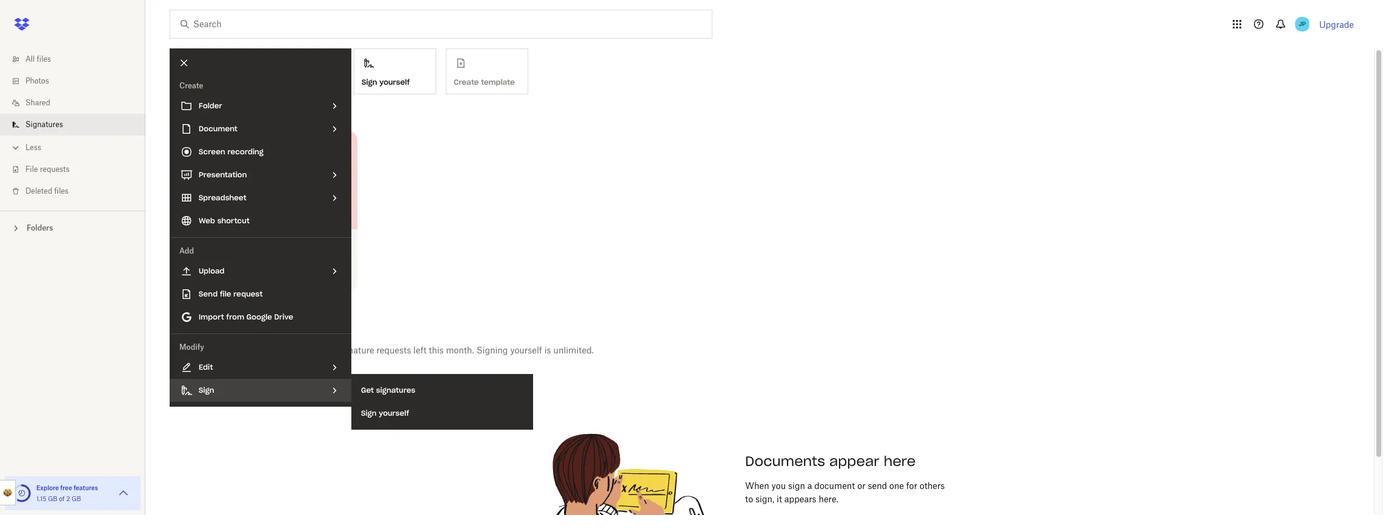 Task type: describe. For each thing, give the bounding box(es) containing it.
your
[[204, 238, 220, 247]]

web shortcut menu item
[[170, 210, 352, 233]]

here
[[884, 453, 916, 470]]

get started with signatures
[[170, 104, 280, 114]]

signatures list item
[[0, 114, 145, 136]]

ready
[[314, 238, 333, 247]]

yourself inside button
[[380, 77, 410, 87]]

documents for documents
[[170, 345, 216, 356]]

1.15
[[36, 496, 46, 503]]

files for all files
[[37, 55, 51, 64]]

file requests
[[25, 165, 70, 174]]

others
[[920, 481, 945, 491]]

web shortcut
[[199, 216, 250, 225]]

appear
[[830, 453, 880, 470]]

2 3 from the left
[[329, 345, 334, 356]]

sign,
[[756, 494, 775, 505]]

explore
[[36, 485, 59, 492]]

here.
[[819, 494, 839, 505]]

always
[[288, 238, 312, 247]]

with
[[218, 104, 236, 114]]

web
[[199, 216, 215, 225]]

sign inside button
[[362, 77, 377, 87]]

from
[[226, 313, 244, 322]]

0 horizontal spatial signatures
[[238, 104, 280, 114]]

close image
[[174, 53, 195, 73]]

features
[[74, 485, 98, 492]]

upload menu item
[[170, 260, 352, 283]]

create your signature so you're always ready to sign.
[[179, 238, 341, 259]]

recording
[[228, 147, 264, 156]]

tab list containing documents
[[170, 336, 1350, 365]]

file
[[220, 290, 231, 299]]

google
[[247, 313, 272, 322]]

file
[[25, 165, 38, 174]]

you
[[772, 481, 786, 491]]

send file request menu item
[[170, 283, 352, 306]]

add
[[179, 247, 194, 256]]

signature inside create your signature so you're always ready to sign.
[[222, 238, 254, 247]]

import
[[199, 313, 224, 322]]

menu containing get signatures
[[352, 375, 533, 430]]

all files
[[25, 55, 51, 64]]

0 vertical spatial of
[[319, 345, 327, 356]]

to inside when you sign a document or send one for others to sign, it appears here.
[[746, 494, 754, 505]]

list containing all files
[[0, 41, 145, 211]]

menu containing create
[[170, 48, 352, 407]]

send file request
[[199, 290, 263, 299]]

deleted files link
[[10, 181, 145, 202]]

to inside create your signature so you're always ready to sign.
[[335, 238, 341, 247]]

screen recording menu item
[[170, 141, 352, 164]]

shared link
[[10, 92, 145, 114]]

file requests link
[[10, 159, 145, 181]]

for
[[907, 481, 918, 491]]

deleted files
[[25, 187, 69, 196]]

presentation
[[199, 170, 247, 179]]

this
[[429, 345, 444, 356]]

folder
[[199, 101, 222, 110]]

folders button
[[0, 219, 145, 237]]

unlimited.
[[554, 345, 594, 356]]

screen recording
[[199, 147, 264, 156]]

get for get signatures
[[361, 386, 374, 395]]

less image
[[10, 142, 22, 154]]

sign
[[789, 481, 806, 491]]

free
[[60, 485, 72, 492]]

signatures link
[[10, 114, 145, 136]]

when you sign a document or send one for others to sign, it appears here.
[[746, 481, 945, 505]]

month.
[[446, 345, 474, 356]]

3 of 3 signature requests left this month. signing yourself is unlimited.
[[311, 345, 594, 356]]

yourself inside tab list
[[510, 345, 542, 356]]

document
[[815, 481, 855, 491]]

photos
[[25, 76, 49, 85]]

2
[[66, 496, 70, 503]]



Task type: locate. For each thing, give the bounding box(es) containing it.
of
[[319, 345, 327, 356], [59, 496, 65, 503]]

upgrade
[[1320, 19, 1355, 29]]

1 vertical spatial signatures
[[376, 386, 416, 395]]

0 vertical spatial files
[[37, 55, 51, 64]]

1 gb from the left
[[48, 496, 57, 503]]

signing
[[477, 345, 508, 356]]

sign yourself inside button
[[362, 77, 410, 87]]

1 horizontal spatial gb
[[72, 496, 81, 503]]

tab list
[[170, 336, 1350, 365]]

signatures up the document menu item on the left top of the page
[[238, 104, 280, 114]]

when
[[746, 481, 770, 491]]

to
[[335, 238, 341, 247], [746, 494, 754, 505]]

signature inside tab list
[[337, 345, 374, 356]]

create for create
[[179, 81, 203, 90]]

0 horizontal spatial files
[[37, 55, 51, 64]]

sign yourself
[[362, 77, 410, 87], [361, 409, 409, 418]]

explore free features 1.15 gb of 2 gb
[[36, 485, 98, 503]]

create inside create your signature so you're always ready to sign.
[[179, 238, 202, 247]]

folder menu item
[[170, 95, 352, 118]]

edit menu item
[[170, 356, 352, 379]]

photos link
[[10, 70, 145, 92]]

all
[[25, 55, 35, 64]]

so
[[256, 238, 264, 247]]

to down when
[[746, 494, 754, 505]]

gb right 2
[[72, 496, 81, 503]]

1 vertical spatial get
[[361, 386, 374, 395]]

0 vertical spatial sign yourself
[[362, 77, 410, 87]]

1 3 from the left
[[311, 345, 316, 356]]

quota usage element
[[12, 484, 32, 504]]

0 vertical spatial documents
[[170, 345, 216, 356]]

import from google drive
[[199, 313, 293, 322]]

1 vertical spatial files
[[54, 187, 69, 196]]

of inside 'explore free features 1.15 gb of 2 gb'
[[59, 496, 65, 503]]

sign yourself button
[[354, 48, 436, 95]]

create for create your signature so you're always ready to sign.
[[179, 238, 202, 247]]

document
[[199, 124, 237, 133]]

0 vertical spatial requests
[[40, 165, 70, 174]]

left
[[414, 345, 427, 356]]

2 vertical spatial sign
[[361, 409, 377, 418]]

signature up get signatures
[[337, 345, 374, 356]]

requests
[[40, 165, 70, 174], [377, 345, 411, 356]]

started
[[187, 104, 216, 114]]

upload
[[199, 267, 225, 276]]

1 vertical spatial requests
[[377, 345, 411, 356]]

signatures up modify on the left
[[170, 317, 229, 331]]

presentation menu item
[[170, 164, 352, 187]]

is
[[545, 345, 551, 356]]

1 vertical spatial documents
[[746, 453, 826, 470]]

sign inside menu item
[[199, 386, 214, 395]]

requests inside 'list'
[[40, 165, 70, 174]]

it
[[777, 494, 783, 505]]

signatures
[[238, 104, 280, 114], [376, 386, 416, 395]]

you're
[[266, 238, 286, 247]]

get signatures
[[361, 386, 416, 395]]

files
[[37, 55, 51, 64], [54, 187, 69, 196]]

1 horizontal spatial signature
[[337, 345, 374, 356]]

all files link
[[10, 48, 145, 70]]

2 vertical spatial yourself
[[379, 409, 409, 418]]

0 horizontal spatial gb
[[48, 496, 57, 503]]

appears
[[785, 494, 817, 505]]

sign yourself inside menu
[[361, 409, 409, 418]]

1 vertical spatial signatures
[[170, 317, 229, 331]]

shortcut
[[217, 216, 250, 225]]

0 horizontal spatial to
[[335, 238, 341, 247]]

upgrade link
[[1320, 19, 1355, 29]]

documents up you at the bottom of page
[[746, 453, 826, 470]]

sign.
[[179, 250, 196, 259]]

1 horizontal spatial requests
[[377, 345, 411, 356]]

signature down shortcut
[[222, 238, 254, 247]]

create
[[179, 81, 203, 90], [179, 238, 202, 247]]

send
[[868, 481, 888, 491]]

requests right file
[[40, 165, 70, 174]]

1 vertical spatial to
[[746, 494, 754, 505]]

1 vertical spatial signature
[[337, 345, 374, 356]]

documents up edit
[[170, 345, 216, 356]]

2 create from the top
[[179, 238, 202, 247]]

gb
[[48, 496, 57, 503], [72, 496, 81, 503]]

one
[[890, 481, 904, 491]]

0 vertical spatial to
[[335, 238, 341, 247]]

1 vertical spatial yourself
[[510, 345, 542, 356]]

0 horizontal spatial signature
[[222, 238, 254, 247]]

sign yourself for sign yourself button
[[362, 77, 410, 87]]

sign
[[362, 77, 377, 87], [199, 386, 214, 395], [361, 409, 377, 418]]

signatures inside list item
[[25, 120, 63, 129]]

menu
[[170, 48, 352, 407], [352, 375, 533, 430]]

1 horizontal spatial of
[[319, 345, 327, 356]]

create inside menu
[[179, 81, 203, 90]]

a
[[808, 481, 813, 491]]

modify
[[179, 343, 204, 352]]

documents for documents appear here
[[746, 453, 826, 470]]

2 gb from the left
[[72, 496, 81, 503]]

0 vertical spatial get
[[170, 104, 184, 114]]

1 horizontal spatial to
[[746, 494, 754, 505]]

create up sign.
[[179, 238, 202, 247]]

dropbox image
[[10, 12, 34, 36]]

files right deleted
[[54, 187, 69, 196]]

shared
[[25, 98, 50, 107]]

0 horizontal spatial of
[[59, 496, 65, 503]]

get for get started with signatures
[[170, 104, 184, 114]]

0 horizontal spatial 3
[[311, 345, 316, 356]]

requests left left
[[377, 345, 411, 356]]

3
[[311, 345, 316, 356], [329, 345, 334, 356]]

less
[[25, 143, 41, 152]]

drive
[[274, 313, 293, 322]]

get
[[170, 104, 184, 114], [361, 386, 374, 395]]

or
[[858, 481, 866, 491]]

1 vertical spatial sign yourself
[[361, 409, 409, 418]]

documents
[[170, 345, 216, 356], [746, 453, 826, 470]]

0 vertical spatial yourself
[[380, 77, 410, 87]]

0 vertical spatial create
[[179, 81, 203, 90]]

sign yourself for menu containing get signatures
[[361, 409, 409, 418]]

0 horizontal spatial signatures
[[25, 120, 63, 129]]

documents inside tab list
[[170, 345, 216, 356]]

signatures down left
[[376, 386, 416, 395]]

documents tab
[[170, 336, 216, 365]]

0 vertical spatial signatures
[[238, 104, 280, 114]]

deleted
[[25, 187, 52, 196]]

files for deleted files
[[54, 187, 69, 196]]

0 vertical spatial sign
[[362, 77, 377, 87]]

requests inside tab list
[[377, 345, 411, 356]]

import from google drive menu item
[[170, 306, 352, 329]]

1 horizontal spatial 3
[[329, 345, 334, 356]]

1 horizontal spatial documents
[[746, 453, 826, 470]]

0 horizontal spatial documents
[[170, 345, 216, 356]]

folders
[[27, 224, 53, 233]]

list
[[0, 41, 145, 211]]

documents appear here
[[746, 453, 916, 470]]

1 horizontal spatial signatures
[[376, 386, 416, 395]]

0 vertical spatial signatures
[[25, 120, 63, 129]]

yourself
[[380, 77, 410, 87], [510, 345, 542, 356], [379, 409, 409, 418]]

gb right 1.15
[[48, 496, 57, 503]]

sign menu item
[[170, 379, 352, 402]]

create down "close" image
[[179, 81, 203, 90]]

1 horizontal spatial signatures
[[170, 317, 229, 331]]

document menu item
[[170, 118, 352, 141]]

edit
[[199, 363, 213, 372]]

0 horizontal spatial requests
[[40, 165, 70, 174]]

signatures down shared
[[25, 120, 63, 129]]

0 vertical spatial signature
[[222, 238, 254, 247]]

1 vertical spatial sign
[[199, 386, 214, 395]]

1 horizontal spatial files
[[54, 187, 69, 196]]

spreadsheet
[[199, 193, 247, 202]]

signature
[[222, 238, 254, 247], [337, 345, 374, 356]]

request
[[234, 290, 263, 299]]

send
[[199, 290, 218, 299]]

signatures
[[25, 120, 63, 129], [170, 317, 229, 331]]

to right ready
[[335, 238, 341, 247]]

screen
[[199, 147, 225, 156]]

1 create from the top
[[179, 81, 203, 90]]

files right all
[[37, 55, 51, 64]]

1 vertical spatial of
[[59, 496, 65, 503]]

1 vertical spatial create
[[179, 238, 202, 247]]

1 horizontal spatial get
[[361, 386, 374, 395]]

spreadsheet menu item
[[170, 187, 352, 210]]

0 horizontal spatial get
[[170, 104, 184, 114]]



Task type: vqa. For each thing, say whether or not it's contained in the screenshot.
Documents's Documents
yes



